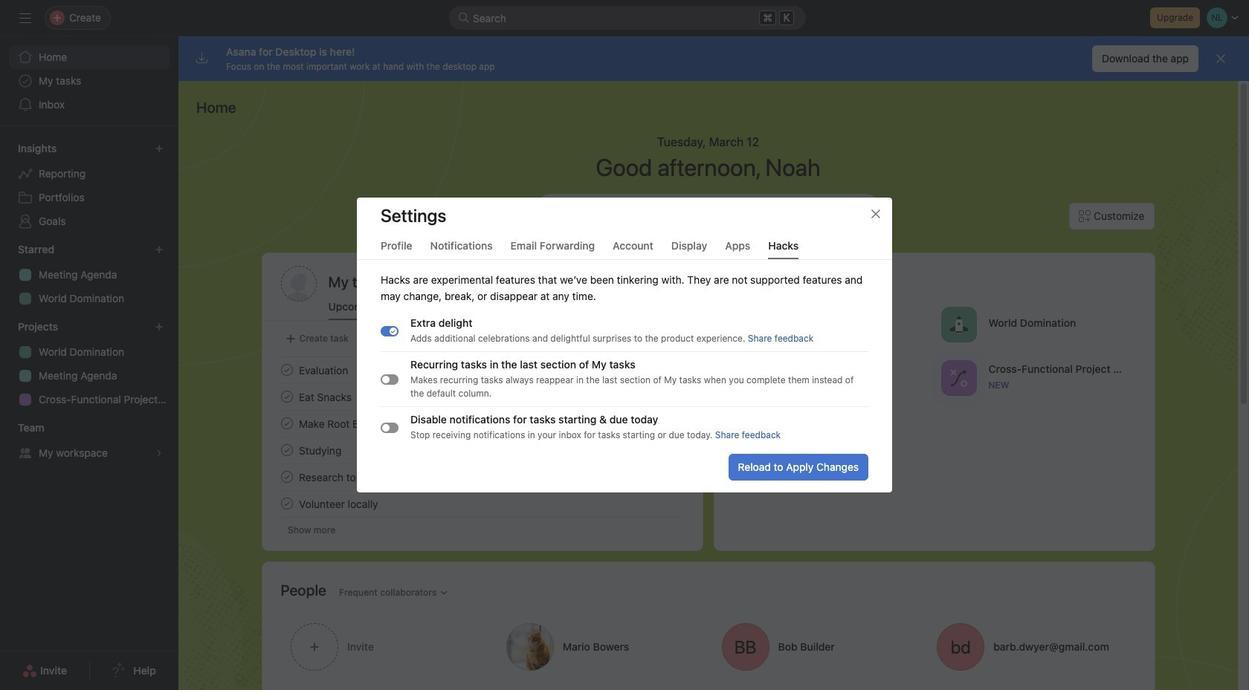 Task type: describe. For each thing, give the bounding box(es) containing it.
mark complete image for fourth mark complete option
[[278, 495, 296, 513]]

1 mark complete checkbox from the top
[[278, 361, 296, 379]]

starred element
[[0, 236, 178, 314]]

2 switch from the top
[[381, 374, 399, 385]]

2 mark complete checkbox from the top
[[278, 415, 296, 433]]

dismiss image
[[1215, 53, 1227, 65]]

prominent image
[[458, 12, 470, 24]]

2 mark complete image from the top
[[278, 415, 296, 433]]

board image
[[748, 423, 766, 441]]

2 mark complete checkbox from the top
[[278, 442, 296, 460]]

rocket image
[[950, 316, 968, 334]]

4 mark complete checkbox from the top
[[278, 495, 296, 513]]

line_and_symbols image
[[950, 369, 968, 387]]



Task type: vqa. For each thing, say whether or not it's contained in the screenshot.
option group
no



Task type: locate. For each thing, give the bounding box(es) containing it.
1 mark complete checkbox from the top
[[278, 388, 296, 406]]

mark complete checkbox down mark complete image
[[278, 415, 296, 433]]

3 mark complete checkbox from the top
[[278, 469, 296, 486]]

global element
[[0, 36, 178, 126]]

mark complete image for second mark complete option from the top
[[278, 442, 296, 460]]

mark complete image
[[278, 388, 296, 406]]

switch
[[381, 326, 399, 337], [381, 374, 399, 385], [381, 423, 399, 433]]

board image
[[748, 369, 766, 387]]

Mark complete checkbox
[[278, 361, 296, 379], [278, 415, 296, 433]]

projects element
[[0, 314, 178, 415]]

teams element
[[0, 415, 178, 469]]

hide sidebar image
[[19, 12, 31, 24]]

mark complete image
[[278, 361, 296, 379], [278, 415, 296, 433], [278, 442, 296, 460], [278, 469, 296, 486], [278, 495, 296, 513]]

2 vertical spatial switch
[[381, 423, 399, 433]]

insights element
[[0, 135, 178, 236]]

0 vertical spatial mark complete checkbox
[[278, 361, 296, 379]]

1 vertical spatial switch
[[381, 374, 399, 385]]

mark complete checkbox up mark complete image
[[278, 361, 296, 379]]

5 mark complete image from the top
[[278, 495, 296, 513]]

Mark complete checkbox
[[278, 388, 296, 406], [278, 442, 296, 460], [278, 469, 296, 486], [278, 495, 296, 513]]

add profile photo image
[[281, 266, 316, 302]]

mark complete image for 3rd mark complete option from the top
[[278, 469, 296, 486]]

0 vertical spatial switch
[[381, 326, 399, 337]]

4 mark complete image from the top
[[278, 469, 296, 486]]

1 switch from the top
[[381, 326, 399, 337]]

close image
[[870, 208, 882, 220]]

1 mark complete image from the top
[[278, 361, 296, 379]]

3 mark complete image from the top
[[278, 442, 296, 460]]

3 switch from the top
[[381, 423, 399, 433]]

1 vertical spatial mark complete checkbox
[[278, 415, 296, 433]]



